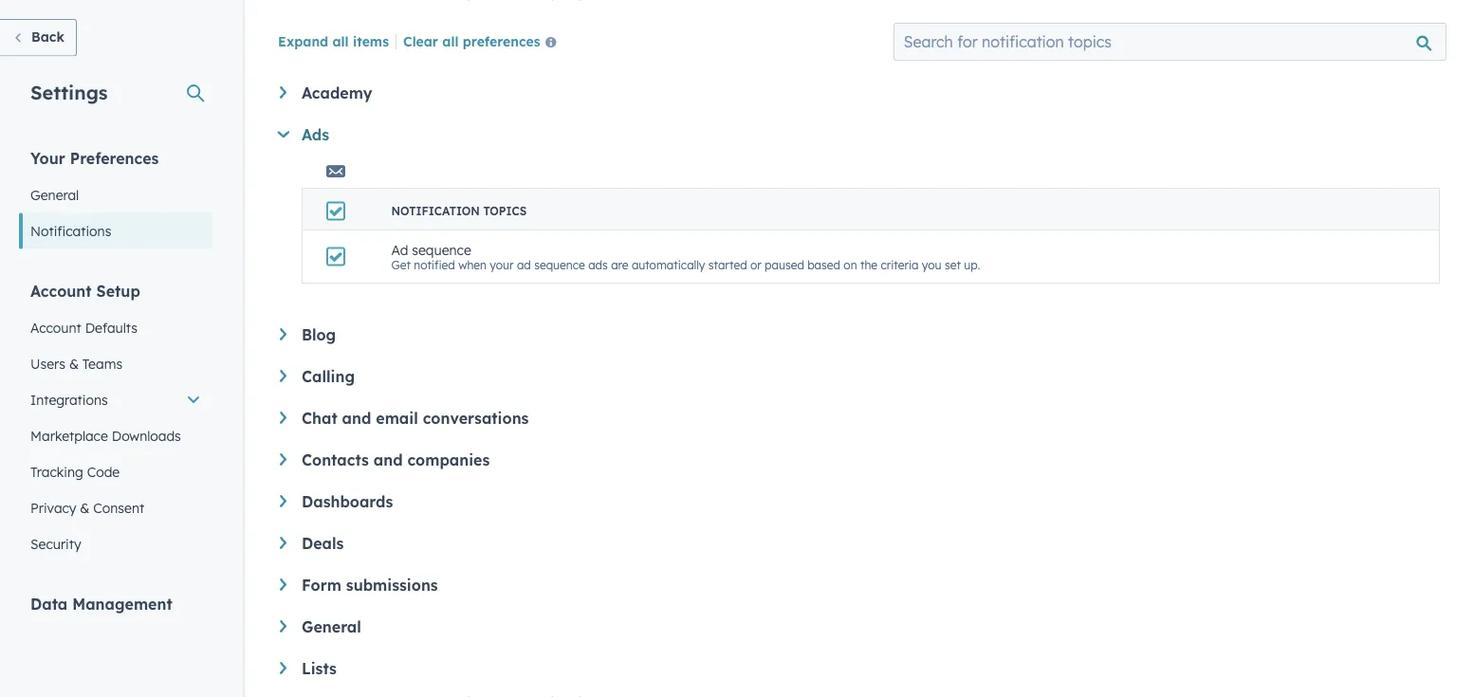 Task type: vqa. For each thing, say whether or not it's contained in the screenshot.
the Search for emails 'SEARCH FIELD' at the top left
no



Task type: locate. For each thing, give the bounding box(es) containing it.
lists button
[[280, 660, 1440, 679]]

expand
[[278, 33, 328, 50]]

and
[[342, 409, 371, 428], [374, 451, 403, 470]]

caret image inside ads dropdown button
[[277, 132, 290, 138]]

caret image inside blog dropdown button
[[280, 329, 286, 341]]

notification
[[391, 204, 480, 219]]

& inside privacy & consent link
[[80, 499, 90, 516]]

1 vertical spatial and
[[374, 451, 403, 470]]

caret image inside dashboards 'dropdown button'
[[280, 496, 286, 508]]

security link
[[19, 526, 213, 562]]

all right clear
[[442, 33, 459, 50]]

and for chat
[[342, 409, 371, 428]]

0 horizontal spatial sequence
[[412, 242, 471, 258]]

sequence down notification
[[412, 242, 471, 258]]

notifications link
[[19, 213, 213, 249]]

contacts
[[302, 451, 369, 470]]

marketplace downloads link
[[19, 418, 213, 454]]

all for clear
[[442, 33, 459, 50]]

marketplace
[[30, 427, 108, 444]]

0 horizontal spatial and
[[342, 409, 371, 428]]

when
[[458, 258, 487, 273]]

1 horizontal spatial and
[[374, 451, 403, 470]]

preferences
[[463, 33, 540, 50]]

paused
[[765, 258, 804, 273]]

caret image left blog
[[280, 329, 286, 341]]

automatically
[[632, 258, 705, 273]]

tracking
[[30, 463, 83, 480]]

caret image inside academy dropdown button
[[280, 87, 286, 99]]

caret image left lists
[[280, 663, 286, 675]]

1 vertical spatial caret image
[[280, 579, 286, 591]]

& right users
[[69, 355, 79, 372]]

0 horizontal spatial general
[[30, 186, 79, 203]]

caret image for lists
[[280, 663, 286, 675]]

sequence right ad
[[534, 258, 585, 273]]

0 vertical spatial caret image
[[280, 87, 286, 99]]

&
[[69, 355, 79, 372], [80, 499, 90, 516]]

back link
[[0, 19, 77, 56]]

ad sequence get notified when your ad sequence ads are automatically started or paused based on the criteria you set up.
[[391, 242, 980, 273]]

1 horizontal spatial general
[[302, 618, 361, 637]]

deals button
[[280, 535, 1440, 554]]

1 horizontal spatial &
[[80, 499, 90, 516]]

2 caret image from the top
[[280, 579, 286, 591]]

caret image left chat
[[280, 412, 286, 424]]

set
[[945, 258, 961, 273]]

data
[[30, 594, 68, 613]]

caret image inside general dropdown button
[[280, 621, 286, 633]]

account defaults
[[30, 319, 138, 336]]

data management
[[30, 594, 172, 613]]

account
[[30, 281, 92, 300], [30, 319, 81, 336]]

3 caret image from the top
[[280, 621, 286, 633]]

notified
[[414, 258, 455, 273]]

form submissions
[[302, 576, 438, 595]]

caret image for deals
[[280, 537, 286, 550]]

0 vertical spatial general
[[30, 186, 79, 203]]

1 vertical spatial general
[[302, 618, 361, 637]]

users & teams link
[[19, 346, 213, 382]]

caret image inside chat and email conversations dropdown button
[[280, 412, 286, 424]]

caret image left contacts
[[280, 454, 286, 466]]

& for privacy
[[80, 499, 90, 516]]

dashboards
[[302, 493, 393, 512]]

your
[[490, 258, 514, 273]]

0 horizontal spatial &
[[69, 355, 79, 372]]

caret image left "dashboards"
[[280, 496, 286, 508]]

caret image inside form submissions dropdown button
[[280, 579, 286, 591]]

academy button
[[280, 84, 1440, 103]]

teams
[[82, 355, 122, 372]]

0 vertical spatial &
[[69, 355, 79, 372]]

caret image inside contacts and companies dropdown button
[[280, 454, 286, 466]]

sequence
[[412, 242, 471, 258], [534, 258, 585, 273]]

all inside button
[[442, 33, 459, 50]]

integrations button
[[19, 382, 213, 418]]

management
[[72, 594, 172, 613]]

caret image left deals
[[280, 537, 286, 550]]

conversations
[[423, 409, 529, 428]]

calling button
[[280, 368, 1440, 387]]

account for account setup
[[30, 281, 92, 300]]

caret image inside calling dropdown button
[[280, 370, 286, 383]]

1 caret image from the top
[[280, 87, 286, 99]]

1 horizontal spatial all
[[442, 33, 459, 50]]

1 vertical spatial account
[[30, 319, 81, 336]]

0 vertical spatial and
[[342, 409, 371, 428]]

caret image for ads
[[277, 132, 290, 138]]

integrations
[[30, 391, 108, 408]]

caret image left ads
[[277, 132, 290, 138]]

form submissions button
[[280, 576, 1440, 595]]

0 vertical spatial account
[[30, 281, 92, 300]]

account up users
[[30, 319, 81, 336]]

caret image left calling
[[280, 370, 286, 383]]

account for account defaults
[[30, 319, 81, 336]]

1 all from the left
[[332, 33, 349, 50]]

tracking code link
[[19, 454, 213, 490]]

companies
[[407, 451, 490, 470]]

blog button
[[280, 326, 1440, 345]]

clear all preferences button
[[403, 32, 564, 54]]

submissions
[[346, 576, 438, 595]]

all left items
[[332, 33, 349, 50]]

lists
[[302, 660, 337, 679]]

contacts and companies
[[302, 451, 490, 470]]

your
[[30, 148, 65, 167]]

1 account from the top
[[30, 281, 92, 300]]

0 horizontal spatial all
[[332, 33, 349, 50]]

your preferences
[[30, 148, 159, 167]]

general down form
[[302, 618, 361, 637]]

chat
[[302, 409, 337, 428]]

caret image inside deals 'dropdown button'
[[280, 537, 286, 550]]

& inside users & teams link
[[69, 355, 79, 372]]

caret image inside lists dropdown button
[[280, 663, 286, 675]]

email
[[376, 409, 418, 428]]

topics
[[483, 204, 527, 219]]

notifications
[[30, 222, 111, 239]]

& right privacy
[[80, 499, 90, 516]]

and right chat
[[342, 409, 371, 428]]

1 vertical spatial &
[[80, 499, 90, 516]]

settings
[[30, 80, 108, 104]]

deals
[[302, 535, 344, 554]]

and down 'email' at the bottom of the page
[[374, 451, 403, 470]]

tracking code
[[30, 463, 120, 480]]

expand all items button
[[278, 33, 389, 50]]

2 account from the top
[[30, 319, 81, 336]]

caret image for academy
[[280, 87, 286, 99]]

and for contacts
[[374, 451, 403, 470]]

2 all from the left
[[442, 33, 459, 50]]

2 vertical spatial caret image
[[280, 621, 286, 633]]

general down your
[[30, 186, 79, 203]]

defaults
[[85, 319, 138, 336]]

account up account defaults
[[30, 281, 92, 300]]

caret image
[[277, 132, 290, 138], [280, 329, 286, 341], [280, 370, 286, 383], [280, 412, 286, 424], [280, 454, 286, 466], [280, 496, 286, 508], [280, 537, 286, 550], [280, 663, 286, 675]]

all
[[332, 33, 349, 50], [442, 33, 459, 50]]

general
[[30, 186, 79, 203], [302, 618, 361, 637]]

caret image for dashboards
[[280, 496, 286, 508]]

ads button
[[277, 126, 1440, 145]]

caret image
[[280, 87, 286, 99], [280, 579, 286, 591], [280, 621, 286, 633]]



Task type: describe. For each thing, give the bounding box(es) containing it.
back
[[31, 28, 64, 45]]

or
[[750, 258, 762, 273]]

privacy & consent
[[30, 499, 144, 516]]

security
[[30, 536, 81, 552]]

items
[[353, 33, 389, 50]]

ad
[[517, 258, 531, 273]]

chat and email conversations button
[[280, 409, 1440, 428]]

up.
[[964, 258, 980, 273]]

general button
[[280, 618, 1440, 637]]

ads
[[588, 258, 608, 273]]

clear
[[403, 33, 438, 50]]

calling
[[302, 368, 355, 387]]

marketplace downloads
[[30, 427, 181, 444]]

chat and email conversations
[[302, 409, 529, 428]]

blog
[[302, 326, 336, 345]]

ad
[[391, 242, 408, 258]]

academy
[[302, 84, 372, 103]]

caret image for blog
[[280, 329, 286, 341]]

expand all items
[[278, 33, 389, 50]]

are
[[611, 258, 629, 273]]

contacts and companies button
[[280, 451, 1440, 470]]

caret image for chat and email conversations
[[280, 412, 286, 424]]

consent
[[93, 499, 144, 516]]

you
[[922, 258, 942, 273]]

dashboards button
[[280, 493, 1440, 512]]

caret image for form submissions
[[280, 579, 286, 591]]

general link
[[19, 177, 213, 213]]

Search for notification topics search field
[[893, 23, 1447, 61]]

privacy
[[30, 499, 76, 516]]

general inside your preferences element
[[30, 186, 79, 203]]

setup
[[96, 281, 140, 300]]

privacy & consent link
[[19, 490, 213, 526]]

get
[[391, 258, 411, 273]]

account defaults link
[[19, 310, 213, 346]]

ads
[[302, 126, 329, 145]]

downloads
[[112, 427, 181, 444]]

code
[[87, 463, 120, 480]]

form
[[302, 576, 341, 595]]

your preferences element
[[19, 148, 213, 249]]

caret image for calling
[[280, 370, 286, 383]]

started
[[708, 258, 747, 273]]

preferences
[[70, 148, 159, 167]]

users
[[30, 355, 65, 372]]

all for expand
[[332, 33, 349, 50]]

users & teams
[[30, 355, 122, 372]]

& for users
[[69, 355, 79, 372]]

based
[[808, 258, 841, 273]]

clear all preferences
[[403, 33, 540, 50]]

account setup
[[30, 281, 140, 300]]

account setup element
[[19, 280, 213, 562]]

the
[[860, 258, 878, 273]]

on
[[844, 258, 857, 273]]

notification topics
[[391, 204, 527, 219]]

1 horizontal spatial sequence
[[534, 258, 585, 273]]

criteria
[[881, 258, 919, 273]]

caret image for contacts and companies
[[280, 454, 286, 466]]

caret image for general
[[280, 621, 286, 633]]



